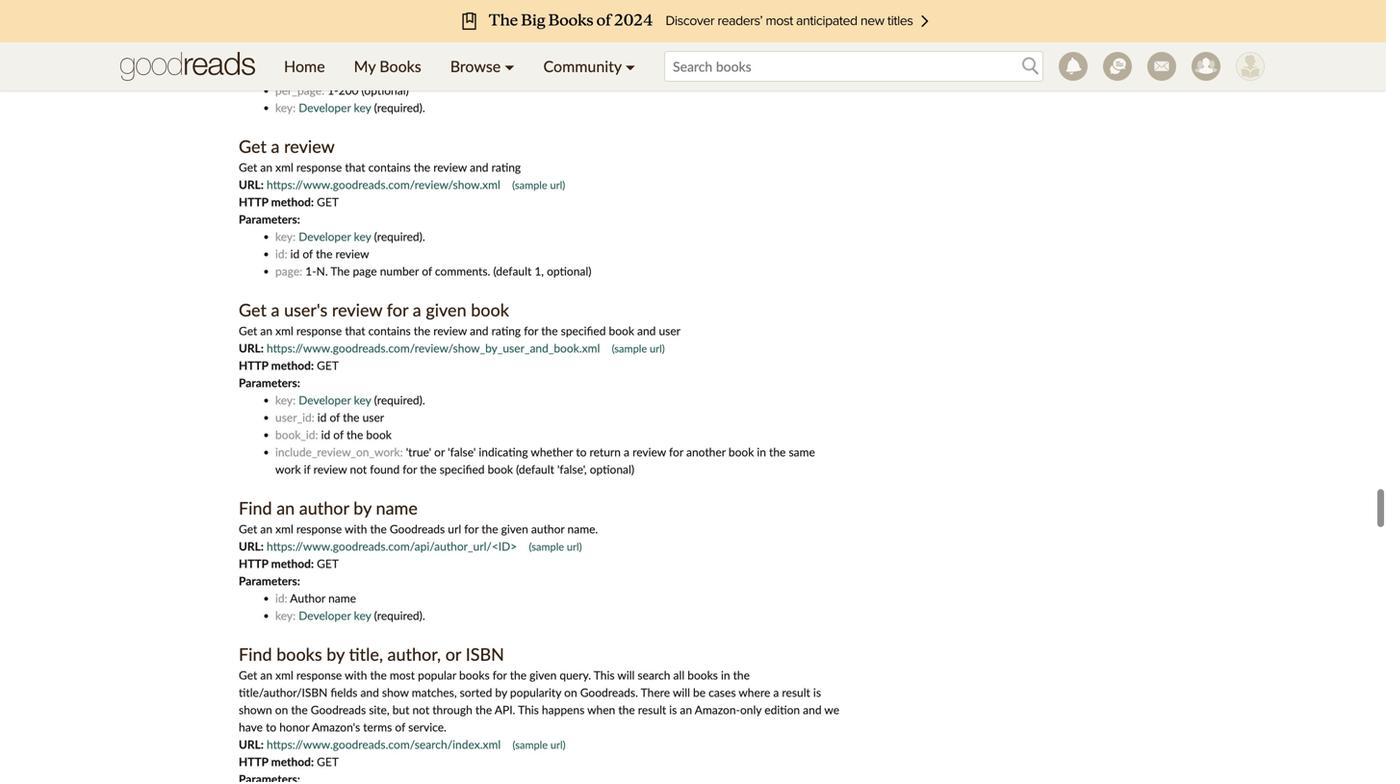 Task type: vqa. For each thing, say whether or not it's contained in the screenshot.


Task type: locate. For each thing, give the bounding box(es) containing it.
on down query.
[[564, 686, 577, 700]]

notifications image
[[1059, 52, 1088, 81]]

4 method: from the top
[[271, 755, 314, 769]]

xml down user's
[[276, 324, 293, 338]]

0 horizontal spatial by
[[327, 644, 345, 665]]

method: inside (sample url) http method: get parameters: key: developer key (required). user_id: id of the user book_id: id of the book
[[271, 359, 314, 373]]

1 key: from the top
[[275, 101, 296, 115]]

a inside get a review get an xml response that contains the review and rating url: https://www.goodreads.com/review/show.xml
[[271, 136, 280, 157]]

a,
[[309, 49, 317, 63]]

1 vertical spatial goodreads
[[311, 703, 366, 717]]

1 http from the top
[[239, 195, 268, 209]]

given inside get a user's review for a given book get an xml response that contains the review and rating for the specified book and user url: https://www.goodreads.com/review/show_by_user_and_book.xml
[[426, 299, 467, 321]]

1 horizontal spatial user
[[659, 324, 681, 338]]

0 vertical spatial 1-
[[306, 66, 317, 80]]

parameters: inside (sample url) http method: get parameters: id: author name key: developer key (required).
[[239, 574, 300, 588]]

browse ▾ button
[[436, 42, 529, 91]]

1 xml from the top
[[276, 160, 293, 174]]

n.
[[316, 264, 328, 278]]

user_id:
[[275, 411, 315, 425]]

1 horizontal spatial given
[[501, 522, 529, 536]]

xml down per_page:
[[276, 160, 293, 174]]

key: down per_page:
[[275, 101, 296, 115]]

developer down author
[[299, 609, 351, 623]]

xml inside get a user's review for a given book get an xml response that contains the review and rating for the specified book and user url: https://www.goodreads.com/review/show_by_user_and_book.xml
[[276, 324, 293, 338]]

is down there
[[670, 703, 677, 717]]

0 vertical spatial this
[[594, 669, 615, 683]]

2 vertical spatial parameters:
[[239, 574, 300, 588]]

a up edition
[[774, 686, 779, 700]]

1- right per_page:
[[328, 83, 339, 97]]

find for books
[[239, 644, 272, 665]]

books up community
[[543, 31, 574, 45]]

▾ right community
[[626, 57, 636, 76]]

(sample for id:
[[512, 179, 548, 192]]

0 vertical spatial contains
[[368, 160, 411, 174]]

▾ down member's
[[505, 57, 515, 76]]

1 horizontal spatial in
[[757, 445, 767, 459]]

developer inside (sample url) http method: get parameters: key: developer key (required). id: id of the review page: 1-n. the page number of comments. (default 1, optional)
[[299, 230, 351, 244]]

4 key: from the top
[[275, 609, 296, 623]]

result up edition
[[782, 686, 811, 700]]

result
[[782, 686, 811, 700], [638, 703, 667, 717]]

response down "if" on the bottom
[[296, 522, 342, 536]]

1 horizontal spatial on
[[564, 686, 577, 700]]

parameters: inside (sample url) http method: get parameters: key: developer key (required). user_id: id of the user book_id: id of the book
[[239, 376, 300, 390]]

0 vertical spatial user
[[659, 324, 681, 338]]

4 response from the top
[[296, 669, 342, 683]]

1 method: from the top
[[271, 195, 314, 209]]

an inside get a review get an xml response that contains the review and rating url: https://www.goodreads.com/review/show.xml
[[260, 160, 273, 174]]

1 get from the top
[[317, 195, 339, 209]]

id: inside (sample url) http method: get parameters: key: developer key (required). id: id of the review page: 1-n. the page number of comments. (default 1, optional)
[[275, 247, 288, 261]]

1 horizontal spatial name
[[376, 498, 418, 519]]

(default down whether
[[516, 463, 555, 477]]

on down title/author/isbn
[[275, 703, 288, 717]]

1,
[[535, 264, 544, 278]]

0 horizontal spatial on
[[275, 703, 288, 717]]

1 developer from the top
[[299, 101, 351, 115]]

key up include_review_on_work:
[[354, 393, 371, 407]]

2 vertical spatial by
[[495, 686, 507, 700]]

key up title,
[[354, 609, 371, 623]]

1 vertical spatial in
[[721, 669, 730, 683]]

author
[[299, 498, 349, 519], [531, 522, 565, 536]]

found
[[370, 463, 400, 477]]

1 vertical spatial find
[[239, 644, 272, 665]]

0 vertical spatial on
[[564, 686, 577, 700]]

include_review_on_work:
[[275, 445, 406, 459]]

for
[[387, 299, 408, 321], [524, 324, 538, 338], [669, 445, 684, 459], [403, 463, 417, 477], [464, 522, 479, 536], [493, 669, 507, 683]]

0 vertical spatial page:
[[275, 66, 303, 80]]

https://www.goodreads.com/search/index.xml
[[267, 738, 501, 752]]

0 vertical spatial in
[[757, 445, 767, 459]]

(default inside (sample url) http method: get parameters: key: developer key (required). id: id of the review page: 1-n. the page number of comments. (default 1, optional)
[[493, 264, 532, 278]]

by left title,
[[327, 644, 345, 665]]

0 horizontal spatial name
[[328, 592, 356, 606]]

rating inside get a review get an xml response that contains the review and rating url: https://www.goodreads.com/review/show.xml
[[492, 160, 521, 174]]

given inside find an author by name get an xml response with the goodreads url for the given author name. url: https://www.goodreads.com/api/author_url/<id>
[[501, 522, 529, 536]]

1 horizontal spatial author
[[531, 522, 565, 536]]

(required). up the 'true'
[[374, 393, 425, 407]]

(sample inside (sample url) http method: get parameters: key: developer key (required). user_id: id of the user book_id: id of the book
[[612, 342, 647, 355]]

response up fields
[[296, 669, 342, 683]]

get up author
[[317, 557, 339, 571]]

this
[[594, 669, 615, 683], [518, 703, 539, 717]]

1 vertical spatial optional)
[[590, 463, 635, 477]]

key inside (sample url) http method: get parameters: key: developer key (required). user_id: id of the user book_id: id of the book
[[354, 393, 371, 407]]

2 vertical spatial to
[[266, 721, 277, 735]]

that up 'https://www.goodreads.com/review/show.xml' link
[[345, 160, 366, 174]]

page: down order:
[[275, 66, 303, 80]]

id inside (sample url) http method: get parameters: key: developer key (required). id: id of the review page: 1-n. the page number of comments. (default 1, optional)
[[291, 247, 300, 261]]

method: up author
[[271, 557, 314, 571]]

(default
[[493, 264, 532, 278], [516, 463, 555, 477]]

method: for user_id:
[[271, 359, 314, 373]]

review
[[284, 136, 335, 157], [434, 160, 467, 174], [336, 247, 369, 261], [332, 299, 382, 321], [434, 324, 467, 338], [633, 445, 666, 459], [314, 463, 347, 477]]

(sample url) link
[[512, 179, 565, 192], [612, 342, 665, 355], [529, 541, 582, 554], [513, 739, 566, 752]]

0 vertical spatial with
[[345, 522, 367, 536]]

4 url: from the top
[[239, 738, 264, 752]]

by up api.
[[495, 686, 507, 700]]

amazon's
[[312, 721, 360, 735]]

get inside 'find books by title, author, or isbn get an xml response with the most popular books for the given query. this will search all books in the title/author/isbn fields and show matches, sorted by popularity on goodreads. there will be cases where a result is shown on the goodreads site, but not through the api. this happens when the result is an amazon-only edition and we have to honor amazon's terms of service. url: https://www.goodreads.com/search/index.xml'
[[239, 669, 257, 683]]

contains up 'https://www.goodreads.com/review/show.xml' link
[[368, 160, 411, 174]]

2 rating from the top
[[492, 324, 521, 338]]

1 horizontal spatial not
[[413, 703, 430, 717]]

parameters: inside (sample url) http method: get parameters: key: developer key (required). id: id of the review page: 1-n. the page number of comments. (default 1, optional)
[[239, 212, 300, 226]]

0 vertical spatial result
[[782, 686, 811, 700]]

developer inside (sample url) http method: get parameters: id: author name key: developer key (required).
[[299, 609, 351, 623]]

id up user's
[[291, 247, 300, 261]]

url)
[[550, 179, 565, 192], [650, 342, 665, 355], [567, 541, 582, 554], [551, 739, 566, 752]]

optional) inside 'true' or 'false' indicating whether to return a review for another book in the same work if review not found for the specified book (default 'false', optional)
[[590, 463, 635, 477]]

id up include_review_on_work:
[[321, 428, 331, 442]]

1 url: from the top
[[239, 178, 264, 192]]

2 response from the top
[[296, 324, 342, 338]]

review inside (sample url) http method: get parameters: key: developer key (required). id: id of the review page: 1-n. the page number of comments. (default 1, optional)
[[336, 247, 369, 261]]

or right the 'true'
[[434, 445, 445, 459]]

author left name.
[[531, 522, 565, 536]]

the
[[331, 264, 350, 278]]

1 vertical spatial parameters:
[[239, 376, 300, 390]]

menu
[[270, 42, 650, 91]]

4 xml from the top
[[276, 669, 293, 683]]

1 find from the top
[[239, 498, 272, 519]]

developer key link
[[299, 101, 371, 115], [299, 230, 371, 244], [299, 393, 371, 407], [299, 609, 371, 623]]

2 key: from the top
[[275, 230, 296, 244]]

1 contains from the top
[[368, 160, 411, 174]]

find inside find an author by name get an xml response with the goodreads url for the given author name. url: https://www.goodreads.com/api/author_url/<id>
[[239, 498, 272, 519]]

the
[[414, 160, 431, 174], [316, 247, 333, 261], [414, 324, 431, 338], [541, 324, 558, 338], [343, 411, 360, 425], [347, 428, 363, 442], [769, 445, 786, 459], [420, 463, 437, 477], [370, 522, 387, 536], [482, 522, 498, 536], [370, 669, 387, 683], [510, 669, 527, 683], [733, 669, 750, 683], [291, 703, 308, 717], [476, 703, 492, 717], [619, 703, 635, 717]]

0 vertical spatial id
[[291, 247, 300, 261]]

1 that from the top
[[345, 160, 366, 174]]

5 get from the top
[[239, 522, 257, 536]]

an inside get a user's review for a given book get an xml response that contains the review and rating for the specified book and user url: https://www.goodreads.com/review/show_by_user_and_book.xml
[[260, 324, 273, 338]]

0 vertical spatial to
[[404, 31, 415, 45]]

user inside get a user's review for a given book get an xml response that contains the review and rating for the specified book and user url: https://www.goodreads.com/review/show_by_user_and_book.xml
[[659, 324, 681, 338]]

1 vertical spatial not
[[413, 703, 430, 717]]

review up the
[[336, 247, 369, 261]]

0 vertical spatial that
[[345, 160, 366, 174]]

that down page
[[345, 324, 366, 338]]

order:
[[275, 49, 306, 63]]

this down popularity
[[518, 703, 539, 717]]

2 ▾ from the left
[[626, 57, 636, 76]]

in up cases at bottom
[[721, 669, 730, 683]]

a inside 'true' or 'false' indicating whether to return a review for another book in the same work if review not found for the specified book (default 'false', optional)
[[624, 445, 630, 459]]

for right url
[[464, 522, 479, 536]]

all
[[674, 669, 685, 683]]

with
[[345, 522, 367, 536], [345, 669, 367, 683]]

when
[[588, 703, 616, 717]]

id:
[[275, 247, 288, 261], [275, 592, 288, 606]]

(sample inside the (sample url) http method: get
[[513, 739, 548, 752]]

0 vertical spatial by
[[354, 498, 372, 519]]

3 http from the top
[[239, 557, 268, 571]]

4 key from the top
[[354, 609, 371, 623]]

0 vertical spatial author
[[299, 498, 349, 519]]

1 key from the top
[[354, 101, 371, 115]]

get down amazon's
[[317, 755, 339, 769]]

page:
[[275, 66, 303, 80], [275, 264, 303, 278]]

0 horizontal spatial is
[[670, 703, 677, 717]]

0 horizontal spatial author
[[299, 498, 349, 519]]

specified inside 'true' or 'false' indicating whether to return a review for another book in the same work if review not found for the specified book (default 'false', optional)
[[440, 463, 485, 477]]

4 (required). from the top
[[374, 609, 425, 623]]

3 url: from the top
[[239, 540, 264, 554]]

1 with from the top
[[345, 522, 367, 536]]

(required). inside (sample url) http method: get parameters: id: author name key: developer key (required).
[[374, 609, 425, 623]]

2 with from the top
[[345, 669, 367, 683]]

d
[[320, 49, 326, 63]]

not
[[350, 463, 367, 477], [413, 703, 430, 717]]

contains inside get a review get an xml response that contains the review and rating url: https://www.goodreads.com/review/show.xml
[[368, 160, 411, 174]]

xml up title/author/isbn
[[276, 669, 293, 683]]

my books
[[354, 57, 422, 76]]

to right the have
[[266, 721, 277, 735]]

1 horizontal spatial by
[[354, 498, 372, 519]]

id: left author
[[275, 592, 288, 606]]

developer inside (sample url) http method: get parameters: key: developer key (required). user_id: id of the user book_id: id of the book
[[299, 393, 351, 407]]

2 id: from the top
[[275, 592, 288, 606]]

the inside (sample url) http method: get parameters: key: developer key (required). id: id of the review page: 1-n. the page number of comments. (default 1, optional)
[[316, 247, 333, 261]]

is right the where
[[814, 686, 821, 700]]

2 horizontal spatial given
[[530, 669, 557, 683]]

1 horizontal spatial this
[[594, 669, 615, 683]]

developer key link down '200' on the left top of page
[[299, 101, 371, 115]]

community
[[544, 57, 622, 76]]

a down per_page:
[[271, 136, 280, 157]]

2 page: from the top
[[275, 264, 303, 278]]

given
[[426, 299, 467, 321], [501, 522, 529, 536], [530, 669, 557, 683]]

1 horizontal spatial is
[[814, 686, 821, 700]]

the inside get a review get an xml response that contains the review and rating url: https://www.goodreads.com/review/show.xml
[[414, 160, 431, 174]]

3 parameters: from the top
[[239, 574, 300, 588]]

(default left 1,
[[493, 264, 532, 278]]

0 vertical spatial rating
[[492, 160, 521, 174]]

and
[[470, 160, 489, 174], [470, 324, 489, 338], [637, 324, 656, 338], [361, 686, 379, 700], [803, 703, 822, 717]]

name right author
[[328, 592, 356, 606]]

1 vertical spatial is
[[670, 703, 677, 717]]

2 horizontal spatial to
[[576, 445, 587, 459]]

1 vertical spatial (default
[[516, 463, 555, 477]]

author down "if" on the bottom
[[299, 498, 349, 519]]

given up popularity
[[530, 669, 557, 683]]

given right url
[[501, 522, 529, 536]]

0 horizontal spatial will
[[618, 669, 635, 683]]

not up service.
[[413, 703, 430, 717]]

1 vertical spatial user
[[363, 411, 384, 425]]

goodreads up https://www.goodreads.com/api/author_url/<id> link
[[390, 522, 445, 536]]

0 horizontal spatial not
[[350, 463, 367, 477]]

(sample url) http method: get parameters: key: developer key (required). id: id of the review page: 1-n. the page number of comments. (default 1, optional)
[[239, 179, 592, 278]]

goodreads up amazon's
[[311, 703, 366, 717]]

1 horizontal spatial ▾
[[626, 57, 636, 76]]

get down 'https://www.goodreads.com/review/show.xml' link
[[317, 195, 339, 209]]

2 method: from the top
[[271, 359, 314, 373]]

or inside 'true' or 'false' indicating whether to return a review for another book in the same work if review not found for the specified book (default 'false', optional)
[[434, 445, 445, 459]]

0 vertical spatial parameters:
[[239, 212, 300, 226]]

key up page
[[354, 230, 371, 244]]

1 vertical spatial or
[[446, 644, 461, 665]]

given up https://www.goodreads.com/review/show_by_user_and_book.xml
[[426, 299, 467, 321]]

result down there
[[638, 703, 667, 717]]

1 vertical spatial will
[[673, 686, 690, 700]]

3 get from the top
[[317, 557, 339, 571]]

text
[[381, 31, 401, 45]]

0 horizontal spatial to
[[266, 721, 277, 735]]

optional) right 1,
[[547, 264, 592, 278]]

0 vertical spatial given
[[426, 299, 467, 321]]

in inside 'true' or 'false' indicating whether to return a review for another book in the same work if review not found for the specified book (default 'false', optional)
[[757, 445, 767, 459]]

2 http from the top
[[239, 359, 268, 373]]

(sample inside (sample url) http method: get parameters: id: author name key: developer key (required).
[[529, 541, 564, 554]]

with up fields
[[345, 669, 367, 683]]

developer key link up the
[[299, 230, 371, 244]]

url) for developer
[[567, 541, 582, 554]]

1 vertical spatial given
[[501, 522, 529, 536]]

id: inside (sample url) http method: get parameters: id: author name key: developer key (required).
[[275, 592, 288, 606]]

0 vertical spatial specified
[[561, 324, 606, 338]]

site,
[[369, 703, 390, 717]]

developer key link up user_id: at the left of page
[[299, 393, 371, 407]]

get
[[239, 136, 267, 157], [239, 160, 257, 174], [239, 299, 267, 321], [239, 324, 257, 338], [239, 522, 257, 536], [239, 669, 257, 683]]

1 vertical spatial that
[[345, 324, 366, 338]]

1 (required). from the top
[[374, 101, 425, 115]]

my
[[354, 57, 376, 76]]

member's
[[491, 31, 540, 45]]

to right the text
[[404, 31, 415, 45]]

▾ inside 'popup button'
[[626, 57, 636, 76]]

for down the number
[[387, 299, 408, 321]]

(required).
[[374, 101, 425, 115], [374, 230, 425, 244], [374, 393, 425, 407], [374, 609, 425, 623]]

0 vertical spatial name
[[376, 498, 418, 519]]

(required). down books
[[374, 101, 425, 115]]

xml down work
[[276, 522, 293, 536]]

2 key from the top
[[354, 230, 371, 244]]

sorted
[[460, 686, 492, 700]]

1 parameters: from the top
[[239, 212, 300, 226]]

(sample for developer
[[529, 541, 564, 554]]

http inside (sample url) http method: get parameters: key: developer key (required). user_id: id of the user book_id: id of the book
[[239, 359, 268, 373]]

3 response from the top
[[296, 522, 342, 536]]

response inside get a user's review for a given book get an xml response that contains the review and rating for the specified book and user url: https://www.goodreads.com/review/show_by_user_and_book.xml
[[296, 324, 342, 338]]

3 key: from the top
[[275, 393, 296, 407]]

books
[[543, 31, 574, 45], [277, 644, 322, 665], [459, 669, 490, 683], [688, 669, 718, 683]]

1 vertical spatial rating
[[492, 324, 521, 338]]

0 vertical spatial not
[[350, 463, 367, 477]]

http for id:
[[239, 195, 268, 209]]

3 xml from the top
[[276, 522, 293, 536]]

honor
[[279, 721, 309, 735]]

(required). up the number
[[374, 230, 425, 244]]

http inside (sample url) http method: get parameters: key: developer key (required). id: id of the review page: 1-n. the page number of comments. (default 1, optional)
[[239, 195, 268, 209]]

(optional)
[[577, 31, 624, 45], [329, 49, 377, 63], [328, 66, 376, 80], [362, 83, 409, 97]]

id
[[291, 247, 300, 261], [318, 411, 327, 425], [321, 428, 331, 442]]

0 horizontal spatial result
[[638, 703, 667, 717]]

3 developer from the top
[[299, 393, 351, 407]]

get for user_id:
[[317, 359, 339, 373]]

with up https://www.goodreads.com/api/author_url/<id> on the left of page
[[345, 522, 367, 536]]

books up 'sorted'
[[459, 669, 490, 683]]

0 horizontal spatial goodreads
[[311, 703, 366, 717]]

specified
[[561, 324, 606, 338], [440, 463, 485, 477]]

1 vertical spatial result
[[638, 703, 667, 717]]

get inside (sample url) http method: get parameters: id: author name key: developer key (required).
[[317, 557, 339, 571]]

1 vertical spatial id
[[318, 411, 327, 425]]

1 vertical spatial specified
[[440, 463, 485, 477]]

book
[[471, 299, 509, 321], [609, 324, 635, 338], [366, 428, 392, 442], [729, 445, 754, 459], [488, 463, 513, 477]]

2 developer from the top
[[299, 230, 351, 244]]

3 key from the top
[[354, 393, 371, 407]]

name up https://www.goodreads.com/api/author_url/<id> link
[[376, 498, 418, 519]]

1 id: from the top
[[275, 247, 288, 261]]

author
[[290, 592, 326, 606]]

response inside find an author by name get an xml response with the goodreads url for the given author name. url: https://www.goodreads.com/api/author_url/<id>
[[296, 522, 342, 536]]

0 vertical spatial or
[[434, 445, 445, 459]]

page: left n.
[[275, 264, 303, 278]]

menu containing home
[[270, 42, 650, 91]]

0 vertical spatial optional)
[[547, 264, 592, 278]]

0 vertical spatial is
[[814, 686, 821, 700]]

developer down '200' on the left top of page
[[299, 101, 351, 115]]

key: up user's
[[275, 230, 296, 244]]

4 get from the top
[[317, 755, 339, 769]]

method: inside (sample url) http method: get parameters: id: author name key: developer key (required).
[[271, 557, 314, 571]]

1 vertical spatial name
[[328, 592, 356, 606]]

query.
[[560, 669, 591, 683]]

key:
[[275, 101, 296, 115], [275, 230, 296, 244], [275, 393, 296, 407], [275, 609, 296, 623]]

http for developer
[[239, 557, 268, 571]]

0 vertical spatial goodreads
[[390, 522, 445, 536]]

edition
[[765, 703, 800, 717]]

find an author by name get an xml response with the goodreads url for the given author name. url: https://www.goodreads.com/api/author_url/<id>
[[239, 498, 598, 554]]

not down include_review_on_work:
[[350, 463, 367, 477]]

url) inside (sample url) http method: get parameters: key: developer key (required). user_id: id of the user book_id: id of the book
[[650, 342, 665, 355]]

'true' or 'false' indicating whether to return a review for another book in the same work if review not found for the specified book (default 'false', optional)
[[275, 445, 815, 477]]

(sample inside (sample url) http method: get parameters: key: developer key (required). id: id of the review page: 1-n. the page number of comments. (default 1, optional)
[[512, 179, 548, 192]]

user
[[659, 324, 681, 338], [363, 411, 384, 425]]

developer
[[299, 101, 351, 115], [299, 230, 351, 244], [299, 393, 351, 407], [299, 609, 351, 623]]

1 vertical spatial with
[[345, 669, 367, 683]]

response inside get a review get an xml response that contains the review and rating url: https://www.goodreads.com/review/show.xml
[[296, 160, 342, 174]]

amazon-
[[695, 703, 741, 717]]

1 vertical spatial contains
[[368, 324, 411, 338]]

find inside 'find books by title, author, or isbn get an xml response with the most popular books for the given query. this will search all books in the title/author/isbn fields and show matches, sorted by popularity on goodreads. there will be cases where a result is shown on the goodreads site, but not through the api. this happens when the result is an amazon-only edition and we have to honor amazon's terms of service. url: https://www.goodreads.com/search/index.xml'
[[239, 644, 272, 665]]

(required). up author,
[[374, 609, 425, 623]]

0 horizontal spatial given
[[426, 299, 467, 321]]

1 response from the top
[[296, 160, 342, 174]]

get inside the (sample url) http method: get
[[317, 755, 339, 769]]

1 horizontal spatial to
[[404, 31, 415, 45]]

2 (required). from the top
[[374, 230, 425, 244]]

developer up user_id: at the left of page
[[299, 393, 351, 407]]

developer key link down author
[[299, 609, 371, 623]]

0 vertical spatial (default
[[493, 264, 532, 278]]

url: inside get a review get an xml response that contains the review and rating url: https://www.goodreads.com/review/show.xml
[[239, 178, 264, 192]]

1 vertical spatial id:
[[275, 592, 288, 606]]

2 parameters: from the top
[[239, 376, 300, 390]]

rating inside get a user's review for a given book get an xml response that contains the review and rating for the specified book and user url: https://www.goodreads.com/review/show_by_user_and_book.xml
[[492, 324, 521, 338]]

url) for id:
[[550, 179, 565, 192]]

get inside (sample url) http method: get parameters: key: developer key (required). user_id: id of the user book_id: id of the book
[[317, 359, 339, 373]]

3 (required). from the top
[[374, 393, 425, 407]]

1 rating from the top
[[492, 160, 521, 174]]

2 get from the top
[[317, 359, 339, 373]]

1 vertical spatial to
[[576, 445, 587, 459]]

3 get from the top
[[239, 299, 267, 321]]

optional) down return
[[590, 463, 635, 477]]

goodreads
[[390, 522, 445, 536], [311, 703, 366, 717]]

1-
[[306, 66, 317, 80], [328, 83, 339, 97], [306, 264, 317, 278]]

url) for user_id:
[[650, 342, 665, 355]]

1 ▾ from the left
[[505, 57, 515, 76]]

4 http from the top
[[239, 755, 268, 769]]

key: up user_id: at the left of page
[[275, 393, 296, 407]]

method: up user_id: at the left of page
[[271, 359, 314, 373]]

method: down 'https://www.goodreads.com/review/show.xml' link
[[271, 195, 314, 209]]

1 vertical spatial on
[[275, 703, 288, 717]]

in inside 'find books by title, author, or isbn get an xml response with the most popular books for the given query. this will search all books in the title/author/isbn fields and show matches, sorted by popularity on goodreads. there will be cases where a result is shown on the goodreads site, but not through the api. this happens when the result is an amazon-only edition and we have to honor amazon's terms of service. url: https://www.goodreads.com/search/index.xml'
[[721, 669, 730, 683]]

john smith image
[[1236, 52, 1265, 81]]

a right return
[[624, 445, 630, 459]]

will
[[618, 669, 635, 683], [673, 686, 690, 700]]

0 horizontal spatial specified
[[440, 463, 485, 477]]

https://www.goodreads.com/review/show.xml link
[[267, 178, 501, 192]]

url) inside (sample url) http method: get parameters: id: author name key: developer key (required).
[[567, 541, 582, 554]]

get inside (sample url) http method: get parameters: key: developer key (required). id: id of the review page: 1-n. the page number of comments. (default 1, optional)
[[317, 195, 339, 209]]

1 page: from the top
[[275, 66, 303, 80]]

have
[[239, 721, 263, 735]]

1 horizontal spatial goodreads
[[390, 522, 445, 536]]

6 get from the top
[[239, 669, 257, 683]]

1 horizontal spatial specified
[[561, 324, 606, 338]]

0 horizontal spatial this
[[518, 703, 539, 717]]

0 horizontal spatial ▾
[[505, 57, 515, 76]]

or up popular
[[446, 644, 461, 665]]

http inside (sample url) http method: get parameters: id: author name key: developer key (required).
[[239, 557, 268, 571]]

0 vertical spatial find
[[239, 498, 272, 519]]

▾ for browse ▾
[[505, 57, 515, 76]]

url:
[[239, 178, 264, 192], [239, 341, 264, 355], [239, 540, 264, 554], [239, 738, 264, 752]]

response down user's
[[296, 324, 342, 338]]

0 vertical spatial id:
[[275, 247, 288, 261]]

key: inside (sample url) http method: get parameters: key: developer key (required). id: id of the review page: 1-n. the page number of comments. (default 1, optional)
[[275, 230, 296, 244]]

id right user_id: at the left of page
[[318, 411, 327, 425]]

2 that from the top
[[345, 324, 366, 338]]

whether
[[531, 445, 573, 459]]

name
[[376, 498, 418, 519], [328, 592, 356, 606]]

2 vertical spatial 1-
[[306, 264, 317, 278]]

xml inside find an author by name get an xml response with the goodreads url for the given author name. url: https://www.goodreads.com/api/author_url/<id>
[[276, 522, 293, 536]]

key down '200' on the left top of page
[[354, 101, 371, 115]]

2 xml from the top
[[276, 324, 293, 338]]

of inside 'find books by title, author, or isbn get an xml response with the most popular books for the given query. this will search all books in the title/author/isbn fields and show matches, sorted by popularity on goodreads. there will be cases where a result is shown on the goodreads site, but not through the api. this happens when the result is an amazon-only edition and we have to honor amazon's terms of service. url: https://www.goodreads.com/search/index.xml'
[[395, 721, 405, 735]]

2 url: from the top
[[239, 341, 264, 355]]

▾
[[505, 57, 515, 76], [626, 57, 636, 76]]

1 vertical spatial by
[[327, 644, 345, 665]]

an
[[260, 160, 273, 174], [260, 324, 273, 338], [277, 498, 295, 519], [260, 522, 273, 536], [260, 669, 273, 683], [680, 703, 692, 717]]

1 get from the top
[[239, 136, 267, 157]]

2 contains from the top
[[368, 324, 411, 338]]

developer up n.
[[299, 230, 351, 244]]

url) inside (sample url) http method: get parameters: key: developer key (required). id: id of the review page: 1-n. the page number of comments. (default 1, optional)
[[550, 179, 565, 192]]

get down user's
[[317, 359, 339, 373]]

method: inside (sample url) http method: get parameters: key: developer key (required). id: id of the review page: 1-n. the page number of comments. (default 1, optional)
[[271, 195, 314, 209]]

3 method: from the top
[[271, 557, 314, 571]]

find
[[239, 498, 272, 519], [239, 644, 272, 665]]

2 find from the top
[[239, 644, 272, 665]]

0 horizontal spatial in
[[721, 669, 730, 683]]

response up 'https://www.goodreads.com/review/show.xml' link
[[296, 160, 342, 174]]

1 vertical spatial page:
[[275, 264, 303, 278]]

of
[[303, 247, 313, 261], [422, 264, 432, 278], [330, 411, 340, 425], [333, 428, 344, 442], [395, 721, 405, 735]]

2 vertical spatial given
[[530, 669, 557, 683]]

popular
[[418, 669, 456, 683]]

0 horizontal spatial user
[[363, 411, 384, 425]]

4 developer from the top
[[299, 609, 351, 623]]

1- left the
[[306, 264, 317, 278]]



Task type: describe. For each thing, give the bounding box(es) containing it.
for inside find an author by name get an xml response with the goodreads url for the given author name. url: https://www.goodreads.com/api/author_url/<id>
[[464, 522, 479, 536]]

key inside search[query]: query text to match against member's books (optional) order: a, d (optional) page: 1-n (optional) per_page: 1-200 (optional) key: developer key (required).
[[354, 101, 371, 115]]

user inside (sample url) http method: get parameters: key: developer key (required). user_id: id of the user book_id: id of the book
[[363, 411, 384, 425]]

(optional) down query
[[329, 49, 377, 63]]

home link
[[270, 42, 340, 91]]

2 developer key link from the top
[[299, 230, 371, 244]]

(default inside 'true' or 'false' indicating whether to return a review for another book in the same work if review not found for the specified book (default 'false', optional)
[[516, 463, 555, 477]]

browse ▾
[[450, 57, 515, 76]]

method: inside the (sample url) http method: get
[[271, 755, 314, 769]]

matches,
[[412, 686, 457, 700]]

parameters: for id:
[[239, 212, 300, 226]]

a up https://www.goodreads.com/review/show_by_user_and_book.xml
[[413, 299, 422, 321]]

name inside (sample url) http method: get parameters: id: author name key: developer key (required).
[[328, 592, 356, 606]]

contains inside get a user's review for a given book get an xml response that contains the review and rating for the specified book and user url: https://www.goodreads.com/review/show_by_user_and_book.xml
[[368, 324, 411, 338]]

with inside find an author by name get an xml response with the goodreads url for the given author name. url: https://www.goodreads.com/api/author_url/<id>
[[345, 522, 367, 536]]

shown
[[239, 703, 272, 717]]

url
[[448, 522, 461, 536]]

(optional) up '200' on the left top of page
[[328, 66, 376, 80]]

optional) inside (sample url) http method: get parameters: key: developer key (required). id: id of the review page: 1-n. the page number of comments. (default 1, optional)
[[547, 264, 592, 278]]

url) inside the (sample url) http method: get
[[551, 739, 566, 752]]

find for an
[[239, 498, 272, 519]]

there
[[641, 686, 670, 700]]

that inside get a user's review for a given book get an xml response that contains the review and rating for the specified book and user url: https://www.goodreads.com/review/show_by_user_and_book.xml
[[345, 324, 366, 338]]

same
[[789, 445, 815, 459]]

for down the 'true'
[[403, 463, 417, 477]]

terms
[[363, 721, 392, 735]]

number
[[380, 264, 419, 278]]

https://www.goodreads.com/review/show.xml
[[267, 178, 501, 192]]

Search for books to add to your shelves search field
[[664, 51, 1044, 82]]

method: for id:
[[271, 195, 314, 209]]

specified inside get a user's review for a given book get an xml response that contains the review and rating for the specified book and user url: https://www.goodreads.com/review/show_by_user_and_book.xml
[[561, 324, 606, 338]]

key: inside search[query]: query text to match against member's books (optional) order: a, d (optional) page: 1-n (optional) per_page: 1-200 (optional) key: developer key (required).
[[275, 101, 296, 115]]

'false'
[[448, 445, 476, 459]]

'true'
[[406, 445, 431, 459]]

search[query]: query text to match against member's books (optional) order: a, d (optional) page: 1-n (optional) per_page: 1-200 (optional) key: developer key (required).
[[275, 31, 624, 115]]

1 horizontal spatial will
[[673, 686, 690, 700]]

page
[[353, 264, 377, 278]]

comments.
[[435, 264, 491, 278]]

to inside 'true' or 'false' indicating whether to return a review for another book in the same work if review not found for the specified book (default 'false', optional)
[[576, 445, 587, 459]]

key: inside (sample url) http method: get parameters: key: developer key (required). user_id: id of the user book_id: id of the book
[[275, 393, 296, 407]]

goodreads.
[[580, 686, 638, 700]]

only
[[741, 703, 762, 717]]

http inside the (sample url) http method: get
[[239, 755, 268, 769]]

url: inside find an author by name get an xml response with the goodreads url for the given author name. url: https://www.goodreads.com/api/author_url/<id>
[[239, 540, 264, 554]]

(sample url) http method: get parameters: key: developer key (required). user_id: id of the user book_id: id of the book
[[239, 342, 665, 442]]

xml inside get a review get an xml response that contains the review and rating url: https://www.goodreads.com/review/show.xml
[[276, 160, 293, 174]]

work
[[275, 463, 301, 477]]

page: inside search[query]: query text to match against member's books (optional) order: a, d (optional) page: 1-n (optional) per_page: 1-200 (optional) key: developer key (required).
[[275, 66, 303, 80]]

developer inside search[query]: query text to match against member's books (optional) order: a, d (optional) page: 1-n (optional) per_page: 1-200 (optional) key: developer key (required).
[[299, 101, 351, 115]]

parameters: for developer
[[239, 574, 300, 588]]

community ▾
[[544, 57, 636, 76]]

get for id:
[[317, 195, 339, 209]]

to inside 'find books by title, author, or isbn get an xml response with the most popular books for the given query. this will search all books in the title/author/isbn fields and show matches, sorted by popularity on goodreads. there will be cases where a result is shown on the goodreads site, but not through the api. this happens when the result is an amazon-only edition and we have to honor amazon's terms of service. url: https://www.goodreads.com/search/index.xml'
[[266, 721, 277, 735]]

my books link
[[340, 42, 436, 91]]

1 vertical spatial 1-
[[328, 83, 339, 97]]

'false',
[[558, 463, 587, 477]]

books up be
[[688, 669, 718, 683]]

browse
[[450, 57, 501, 76]]

https://www.goodreads.com/review/show_by_user_and_book.xml
[[267, 341, 600, 355]]

2 horizontal spatial by
[[495, 686, 507, 700]]

with inside 'find books by title, author, or isbn get an xml response with the most popular books for the given query. this will search all books in the title/author/isbn fields and show matches, sorted by popularity on goodreads. there will be cases where a result is shown on the goodreads site, but not through the api. this happens when the result is an amazon-only edition and we have to honor amazon's terms of service. url: https://www.goodreads.com/search/index.xml'
[[345, 669, 367, 683]]

4 developer key link from the top
[[299, 609, 371, 623]]

not inside 'find books by title, author, or isbn get an xml response with the most popular books for the given query. this will search all books in the title/author/isbn fields and show matches, sorted by popularity on goodreads. there will be cases where a result is shown on the goodreads site, but not through the api. this happens when the result is an amazon-only edition and we have to honor amazon's terms of service. url: https://www.goodreads.com/search/index.xml'
[[413, 703, 430, 717]]

books inside search[query]: query text to match against member's books (optional) order: a, d (optional) page: 1-n (optional) per_page: 1-200 (optional) key: developer key (required).
[[543, 31, 574, 45]]

if
[[304, 463, 311, 477]]

parameters: for user_id:
[[239, 376, 300, 390]]

for inside 'find books by title, author, or isbn get an xml response with the most popular books for the given query. this will search all books in the title/author/isbn fields and show matches, sorted by popularity on goodreads. there will be cases where a result is shown on the goodreads site, but not through the api. this happens when the result is an amazon-only edition and we have to honor amazon's terms of service. url: https://www.goodreads.com/search/index.xml'
[[493, 669, 507, 683]]

through
[[433, 703, 473, 717]]

get inside find an author by name get an xml response with the goodreads url for the given author name. url: https://www.goodreads.com/api/author_url/<id>
[[239, 522, 257, 536]]

response inside 'find books by title, author, or isbn get an xml response with the most popular books for the given query. this will search all books in the title/author/isbn fields and show matches, sorted by popularity on goodreads. there will be cases where a result is shown on the goodreads site, but not through the api. this happens when the result is an amazon-only edition and we have to honor amazon's terms of service. url: https://www.goodreads.com/search/index.xml'
[[296, 669, 342, 683]]

get a review get an xml response that contains the review and rating url: https://www.goodreads.com/review/show.xml
[[239, 136, 521, 192]]

http for user_id:
[[239, 359, 268, 373]]

book_id:
[[275, 428, 318, 442]]

friend requests image
[[1192, 52, 1221, 81]]

name.
[[568, 522, 598, 536]]

not inside 'true' or 'false' indicating whether to return a review for another book in the same work if review not found for the specified book (default 'false', optional)
[[350, 463, 367, 477]]

indicating
[[479, 445, 528, 459]]

where
[[739, 686, 771, 700]]

key: inside (sample url) http method: get parameters: id: author name key: developer key (required).
[[275, 609, 296, 623]]

books up title/author/isbn
[[277, 644, 322, 665]]

my group discussions image
[[1104, 52, 1132, 81]]

key inside (sample url) http method: get parameters: id: author name key: developer key (required).
[[354, 609, 371, 623]]

page: inside (sample url) http method: get parameters: key: developer key (required). id: id of the review page: 1-n. the page number of comments. (default 1, optional)
[[275, 264, 303, 278]]

author,
[[388, 644, 441, 665]]

isbn
[[466, 644, 505, 665]]

most
[[390, 669, 415, 683]]

https://www.goodreads.com/api/author_url/<id>
[[267, 540, 517, 554]]

community ▾ button
[[529, 42, 650, 91]]

but
[[393, 703, 410, 717]]

1 horizontal spatial result
[[782, 686, 811, 700]]

0 vertical spatial will
[[618, 669, 635, 683]]

(required). inside (sample url) http method: get parameters: key: developer key (required). user_id: id of the user book_id: id of the book
[[374, 393, 425, 407]]

search[query]:
[[275, 31, 347, 45]]

match
[[418, 31, 449, 45]]

(required). inside (sample url) http method: get parameters: key: developer key (required). id: id of the review page: 1-n. the page number of comments. (default 1, optional)
[[374, 230, 425, 244]]

review up https://www.goodreads.com/review/show_by_user_and_book.xml
[[434, 324, 467, 338]]

that inside get a review get an xml response that contains the review and rating url: https://www.goodreads.com/review/show.xml
[[345, 160, 366, 174]]

1- inside (sample url) http method: get parameters: key: developer key (required). id: id of the review page: 1-n. the page number of comments. (default 1, optional)
[[306, 264, 317, 278]]

we
[[825, 703, 840, 717]]

search
[[638, 669, 671, 683]]

review right return
[[633, 445, 666, 459]]

return
[[590, 445, 621, 459]]

1 vertical spatial author
[[531, 522, 565, 536]]

books
[[380, 57, 422, 76]]

name inside find an author by name get an xml response with the goodreads url for the given author name. url: https://www.goodreads.com/api/author_url/<id>
[[376, 498, 418, 519]]

show
[[382, 686, 409, 700]]

against
[[452, 31, 488, 45]]

1 developer key link from the top
[[299, 101, 371, 115]]

title/author/isbn
[[239, 686, 328, 700]]

cases
[[709, 686, 736, 700]]

review down page
[[332, 299, 382, 321]]

2 get from the top
[[239, 160, 257, 174]]

service.
[[408, 721, 447, 735]]

query
[[350, 31, 378, 45]]

for left 'another'
[[669, 445, 684, 459]]

id for user_id:
[[318, 411, 327, 425]]

method: for developer
[[271, 557, 314, 571]]

1 vertical spatial this
[[518, 703, 539, 717]]

url: inside 'find books by title, author, or isbn get an xml response with the most popular books for the given query. this will search all books in the title/author/isbn fields and show matches, sorted by popularity on goodreads. there will be cases where a result is shown on the goodreads site, but not through the api. this happens when the result is an amazon-only edition and we have to honor amazon's terms of service. url: https://www.goodreads.com/search/index.xml'
[[239, 738, 264, 752]]

https://www.goodreads.com/api/author_url/<id> link
[[267, 540, 517, 554]]

find books by title, author, or isbn get an xml response with the most popular books for the given query. this will search all books in the title/author/isbn fields and show matches, sorted by popularity on goodreads. there will be cases where a result is shown on the goodreads site, but not through the api. this happens when the result is an amazon-only edition and we have to honor amazon's terms of service. url: https://www.goodreads.com/search/index.xml
[[239, 644, 840, 752]]

review up https://www.goodreads.com/review/show.xml
[[434, 160, 467, 174]]

fields
[[331, 686, 358, 700]]

(sample url) http method: get parameters: id: author name key: developer key (required).
[[239, 541, 582, 623]]

to inside search[query]: query text to match against member's books (optional) order: a, d (optional) page: 1-n (optional) per_page: 1-200 (optional) key: developer key (required).
[[404, 31, 415, 45]]

a inside 'find books by title, author, or isbn get an xml response with the most popular books for the given query. this will search all books in the title/author/isbn fields and show matches, sorted by popularity on goodreads. there will be cases where a result is shown on the goodreads site, but not through the api. this happens when the result is an amazon-only edition and we have to honor amazon's terms of service. url: https://www.goodreads.com/search/index.xml'
[[774, 686, 779, 700]]

book inside (sample url) http method: get parameters: key: developer key (required). user_id: id of the user book_id: id of the book
[[366, 428, 392, 442]]

id for id:
[[291, 247, 300, 261]]

4 get from the top
[[239, 324, 257, 338]]

and inside get a review get an xml response that contains the review and rating url: https://www.goodreads.com/review/show.xml
[[470, 160, 489, 174]]

popularity
[[510, 686, 562, 700]]

goodreads inside 'find books by title, author, or isbn get an xml response with the most popular books for the given query. this will search all books in the title/author/isbn fields and show matches, sorted by popularity on goodreads. there will be cases where a result is shown on the goodreads site, but not through the api. this happens when the result is an amazon-only edition and we have to honor amazon's terms of service. url: https://www.goodreads.com/search/index.xml'
[[311, 703, 366, 717]]

inbox image
[[1148, 52, 1177, 81]]

(sample for user_id:
[[612, 342, 647, 355]]

a left user's
[[271, 299, 280, 321]]

by inside find an author by name get an xml response with the goodreads url for the given author name. url: https://www.goodreads.com/api/author_url/<id>
[[354, 498, 372, 519]]

n
[[316, 66, 325, 80]]

(sample url) http method: get
[[239, 739, 566, 769]]

Search books text field
[[664, 51, 1044, 82]]

xml inside 'find books by title, author, or isbn get an xml response with the most popular books for the given query. this will search all books in the title/author/isbn fields and show matches, sorted by popularity on goodreads. there will be cases where a result is shown on the goodreads site, but not through the api. this happens when the result is an amazon-only edition and we have to honor amazon's terms of service. url: https://www.goodreads.com/search/index.xml'
[[276, 669, 293, 683]]

(optional) down my books
[[362, 83, 409, 97]]

given inside 'find books by title, author, or isbn get an xml response with the most popular books for the given query. this will search all books in the title/author/isbn fields and show matches, sorted by popularity on goodreads. there will be cases where a result is shown on the goodreads site, but not through the api. this happens when the result is an amazon-only edition and we have to honor amazon's terms of service. url: https://www.goodreads.com/search/index.xml'
[[530, 669, 557, 683]]

goodreads inside find an author by name get an xml response with the goodreads url for the given author name. url: https://www.goodreads.com/api/author_url/<id>
[[390, 522, 445, 536]]

(required). inside search[query]: query text to match against member's books (optional) order: a, d (optional) page: 1-n (optional) per_page: 1-200 (optional) key: developer key (required).
[[374, 101, 425, 115]]

key inside (sample url) http method: get parameters: key: developer key (required). id: id of the review page: 1-n. the page number of comments. (default 1, optional)
[[354, 230, 371, 244]]

3 developer key link from the top
[[299, 393, 371, 407]]

review down per_page:
[[284, 136, 335, 157]]

user's
[[284, 299, 328, 321]]

get for developer
[[317, 557, 339, 571]]

home
[[284, 57, 325, 76]]

2 vertical spatial id
[[321, 428, 331, 442]]

https://www.goodreads.com/search/index.xml link
[[267, 738, 501, 752]]

be
[[693, 686, 706, 700]]

(optional) up "community ▾"
[[577, 31, 624, 45]]

title,
[[349, 644, 383, 665]]

get a user's review for a given book get an xml response that contains the review and rating for the specified book and user url: https://www.goodreads.com/review/show_by_user_and_book.xml
[[239, 299, 681, 355]]

per_page:
[[275, 83, 325, 97]]

200
[[339, 83, 359, 97]]

https://www.goodreads.com/review/show_by_user_and_book.xml link
[[267, 341, 600, 355]]

for down 1,
[[524, 324, 538, 338]]

another
[[687, 445, 726, 459]]

happens
[[542, 703, 585, 717]]

url: inside get a user's review for a given book get an xml response that contains the review and rating for the specified book and user url: https://www.goodreads.com/review/show_by_user_and_book.xml
[[239, 341, 264, 355]]

or inside 'find books by title, author, or isbn get an xml response with the most popular books for the given query. this will search all books in the title/author/isbn fields and show matches, sorted by popularity on goodreads. there will be cases where a result is shown on the goodreads site, but not through the api. this happens when the result is an amazon-only edition and we have to honor amazon's terms of service. url: https://www.goodreads.com/search/index.xml'
[[446, 644, 461, 665]]

▾ for community ▾
[[626, 57, 636, 76]]

api.
[[495, 703, 516, 717]]

review down include_review_on_work:
[[314, 463, 347, 477]]



